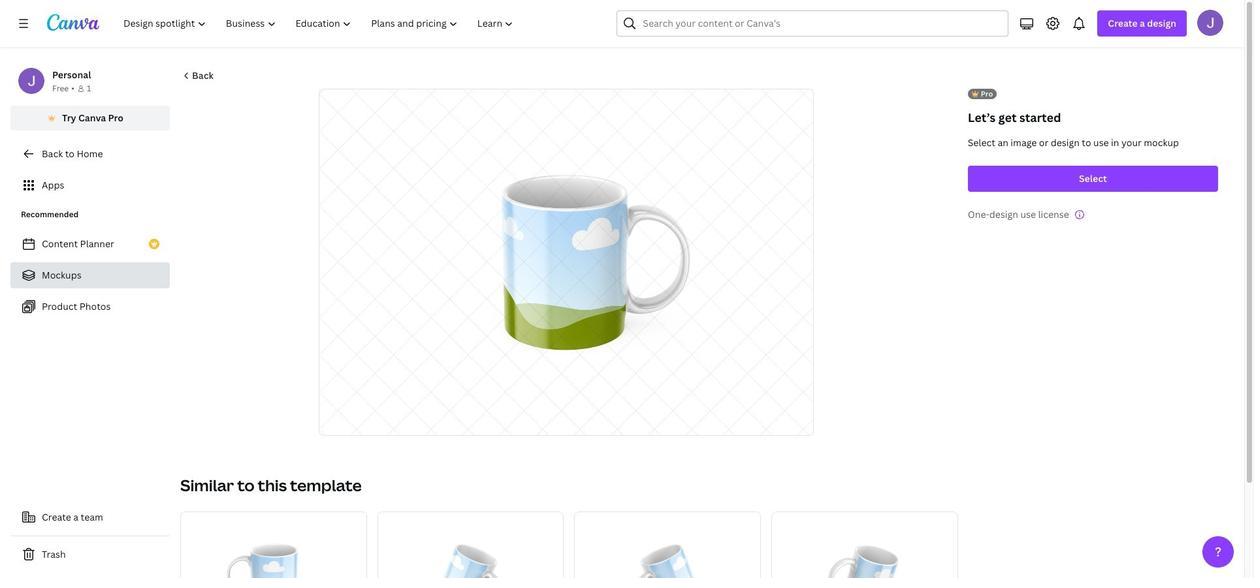 Task type: describe. For each thing, give the bounding box(es) containing it.
2 group from the left
[[377, 512, 564, 579]]

1 group from the left
[[180, 512, 367, 579]]

Search search field
[[643, 11, 983, 36]]

3 group from the left
[[575, 512, 761, 579]]

4 group from the left
[[772, 512, 958, 579]]



Task type: locate. For each thing, give the bounding box(es) containing it.
list
[[10, 231, 170, 320]]

top level navigation element
[[115, 10, 525, 37]]

None search field
[[617, 10, 1009, 37]]

group
[[180, 512, 367, 579], [377, 512, 564, 579], [575, 512, 761, 579], [772, 512, 958, 579]]

jacob simon image
[[1198, 10, 1224, 36]]



Task type: vqa. For each thing, say whether or not it's contained in the screenshot.
group
yes



